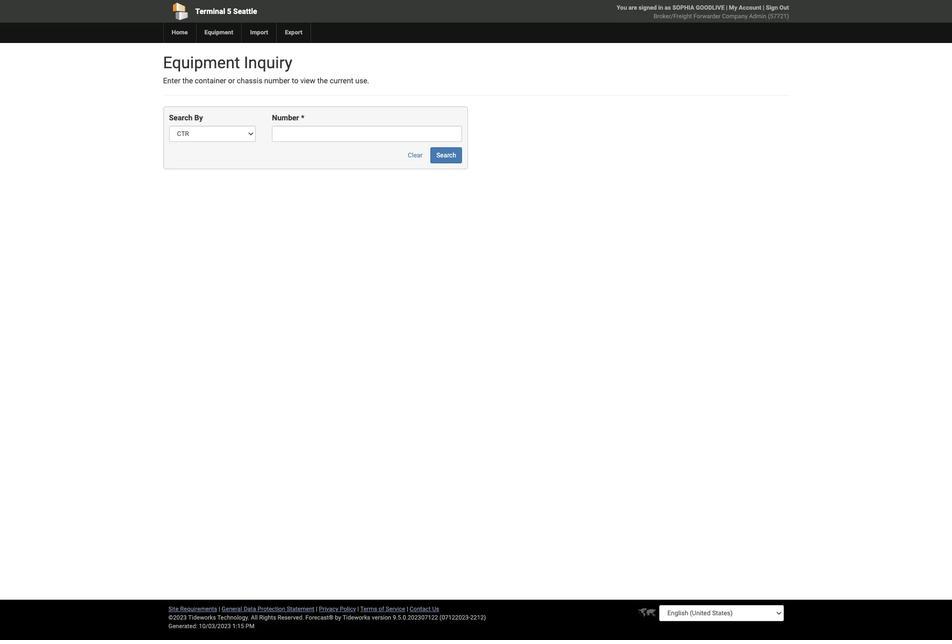 Task type: locate. For each thing, give the bounding box(es) containing it.
search inside search button
[[436, 152, 456, 159]]

9.5.0.202307122
[[393, 614, 438, 621]]

search
[[169, 114, 193, 122], [436, 152, 456, 159]]

1 vertical spatial search
[[436, 152, 456, 159]]

5
[[227, 7, 231, 16]]

equipment inside equipment inquiry enter the container or chassis number to view the current use.
[[163, 53, 240, 72]]

sophia
[[673, 4, 694, 11]]

1 horizontal spatial the
[[317, 76, 328, 85]]

inquiry
[[244, 53, 292, 72]]

terminal 5 seattle
[[195, 7, 257, 16]]

statement
[[287, 606, 315, 613]]

chassis
[[237, 76, 262, 85]]

search right clear
[[436, 152, 456, 159]]

terms
[[360, 606, 377, 613]]

privacy
[[319, 606, 338, 613]]

admin
[[749, 13, 767, 20]]

equipment up container
[[163, 53, 240, 72]]

|
[[726, 4, 728, 11], [763, 4, 764, 11], [219, 606, 220, 613], [316, 606, 317, 613], [357, 606, 359, 613], [407, 606, 408, 613]]

0 horizontal spatial search
[[169, 114, 193, 122]]

out
[[780, 4, 789, 11]]

reserved.
[[278, 614, 304, 621]]

by
[[194, 114, 203, 122]]

the right enter
[[182, 76, 193, 85]]

0 vertical spatial search
[[169, 114, 193, 122]]

my account link
[[729, 4, 761, 11]]

signed
[[639, 4, 657, 11]]

1 horizontal spatial search
[[436, 152, 456, 159]]

site requirements | general data protection statement | privacy policy | terms of service | contact us ©2023 tideworks technology. all rights reserved. forecast® by tideworks version 9.5.0.202307122 (07122023-2212) generated: 10/03/2023 1:15 pm
[[168, 606, 486, 630]]

0 horizontal spatial the
[[182, 76, 193, 85]]

in
[[658, 4, 663, 11]]

the right view
[[317, 76, 328, 85]]

privacy policy link
[[319, 606, 356, 613]]

sign out link
[[766, 4, 789, 11]]

(07122023-
[[440, 614, 470, 621]]

terminal
[[195, 7, 225, 16]]

1 vertical spatial equipment
[[163, 53, 240, 72]]

protection
[[258, 606, 285, 613]]

0 vertical spatial equipment
[[204, 29, 233, 36]]

search left by
[[169, 114, 193, 122]]

by
[[335, 614, 341, 621]]

technology.
[[217, 614, 249, 621]]

the
[[182, 76, 193, 85], [317, 76, 328, 85]]

or
[[228, 76, 235, 85]]

as
[[665, 4, 671, 11]]

| up forecast®
[[316, 606, 317, 613]]

search by
[[169, 114, 203, 122]]

home
[[172, 29, 188, 36]]

service
[[386, 606, 405, 613]]

equipment down terminal 5 seattle
[[204, 29, 233, 36]]

current
[[330, 76, 353, 85]]

rights
[[259, 614, 276, 621]]

equipment
[[204, 29, 233, 36], [163, 53, 240, 72]]

sign
[[766, 4, 778, 11]]

you
[[617, 4, 627, 11]]

goodlive
[[696, 4, 725, 11]]

general data protection statement link
[[222, 606, 315, 613]]

1:15
[[232, 623, 244, 630]]

2212)
[[470, 614, 486, 621]]



Task type: vqa. For each thing, say whether or not it's contained in the screenshot.
Admin
yes



Task type: describe. For each thing, give the bounding box(es) containing it.
| left general
[[219, 606, 220, 613]]

clear button
[[402, 147, 429, 164]]

equipment link
[[196, 23, 241, 43]]

policy
[[340, 606, 356, 613]]

view
[[300, 76, 315, 85]]

contact
[[410, 606, 431, 613]]

search for search by
[[169, 114, 193, 122]]

*
[[301, 114, 304, 122]]

terminal 5 seattle link
[[163, 0, 415, 23]]

search button
[[431, 147, 462, 164]]

tideworks
[[343, 614, 370, 621]]

of
[[379, 606, 384, 613]]

site requirements link
[[168, 606, 217, 613]]

equipment for equipment
[[204, 29, 233, 36]]

2 the from the left
[[317, 76, 328, 85]]

number
[[272, 114, 299, 122]]

1 the from the left
[[182, 76, 193, 85]]

home link
[[163, 23, 196, 43]]

broker/freight
[[654, 13, 692, 20]]

import
[[250, 29, 268, 36]]

search for search
[[436, 152, 456, 159]]

contact us link
[[410, 606, 439, 613]]

seattle
[[233, 7, 257, 16]]

pm
[[246, 623, 255, 630]]

version
[[372, 614, 391, 621]]

equipment inquiry enter the container or chassis number to view the current use.
[[163, 53, 369, 85]]

enter
[[163, 76, 181, 85]]

data
[[244, 606, 256, 613]]

| left the "sign"
[[763, 4, 764, 11]]

equipment for equipment inquiry enter the container or chassis number to view the current use.
[[163, 53, 240, 72]]

you are signed in as sophia goodlive | my account | sign out broker/freight forwarder company admin (57721)
[[617, 4, 789, 20]]

(57721)
[[768, 13, 789, 20]]

Number * text field
[[272, 126, 462, 142]]

all
[[251, 614, 258, 621]]

are
[[629, 4, 637, 11]]

company
[[722, 13, 748, 20]]

| up tideworks
[[357, 606, 359, 613]]

account
[[739, 4, 761, 11]]

container
[[195, 76, 226, 85]]

number
[[264, 76, 290, 85]]

| left "my"
[[726, 4, 728, 11]]

©2023 tideworks
[[168, 614, 216, 621]]

site
[[168, 606, 179, 613]]

terms of service link
[[360, 606, 405, 613]]

my
[[729, 4, 737, 11]]

10/03/2023
[[199, 623, 231, 630]]

clear
[[408, 152, 423, 159]]

general
[[222, 606, 242, 613]]

import link
[[241, 23, 276, 43]]

forecast®
[[306, 614, 334, 621]]

requirements
[[180, 606, 217, 613]]

to
[[292, 76, 299, 85]]

forwarder
[[694, 13, 721, 20]]

generated:
[[168, 623, 197, 630]]

export link
[[276, 23, 311, 43]]

export
[[285, 29, 302, 36]]

use.
[[355, 76, 369, 85]]

us
[[432, 606, 439, 613]]

| up 9.5.0.202307122
[[407, 606, 408, 613]]

number *
[[272, 114, 304, 122]]



